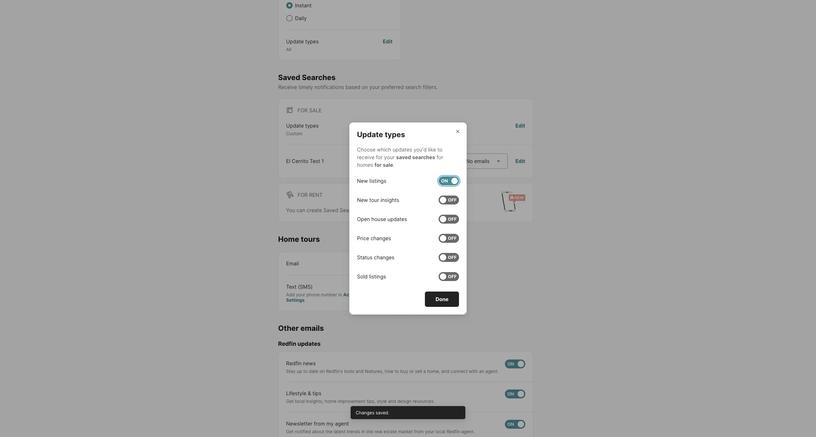 Task type: vqa. For each thing, say whether or not it's contained in the screenshot.
the leftmost the
yes



Task type: describe. For each thing, give the bounding box(es) containing it.
sell
[[415, 368, 422, 374]]

done button
[[425, 292, 459, 307]]

account settings link
[[286, 292, 362, 303]]

el cerrito test 1
[[286, 158, 324, 164]]

saved.
[[376, 410, 390, 415]]

a
[[424, 368, 426, 374]]

1 horizontal spatial to
[[395, 368, 399, 374]]

sale
[[383, 162, 393, 168]]

always
[[368, 260, 385, 267]]

how
[[385, 368, 394, 374]]

home
[[325, 399, 337, 404]]

notified
[[295, 429, 311, 434]]

connect
[[451, 368, 468, 374]]

(sms)
[[298, 284, 313, 290]]

updates inside choose which updates you'd like to receive for your
[[393, 146, 413, 153]]

insights,
[[306, 399, 324, 404]]

for sale
[[298, 107, 322, 114]]

while
[[364, 207, 377, 213]]

1
[[322, 158, 324, 164]]

newsletter
[[286, 420, 313, 427]]

lifestyle & tips get local insights, home improvement tips, style and design resources.
[[286, 390, 435, 404]]

choose
[[357, 146, 376, 153]]

resources.
[[413, 399, 435, 404]]

choose which updates you'd like to receive for your
[[357, 146, 443, 160]]

1 the from the left
[[326, 429, 333, 434]]

redfin's
[[326, 368, 343, 374]]

style
[[377, 399, 387, 404]]

features,
[[365, 368, 384, 374]]

other emails
[[278, 324, 324, 333]]

newsletter from my agent get notified about the latest trends in the real estate market from your local redfin agent.
[[286, 420, 475, 434]]

redfin inside 'newsletter from my agent get notified about the latest trends in the real estate market from your local redfin agent.'
[[447, 429, 460, 434]]

rent
[[309, 192, 323, 198]]

local inside lifestyle & tips get local insights, home improvement tips, style and design resources.
[[295, 399, 305, 404]]

for right searching
[[403, 207, 410, 213]]

add
[[286, 292, 295, 297]]

like
[[428, 146, 437, 153]]

1 vertical spatial .
[[305, 297, 306, 303]]

and inside lifestyle & tips get local insights, home improvement tips, style and design resources.
[[389, 399, 396, 404]]

lifestyle
[[286, 390, 307, 397]]

account
[[344, 292, 362, 297]]

in inside 'newsletter from my agent get notified about the latest trends in the real estate market from your local redfin agent.'
[[362, 429, 366, 434]]

or
[[410, 368, 414, 374]]

number
[[321, 292, 337, 297]]

phone
[[307, 292, 320, 297]]

changes saved.
[[356, 410, 390, 415]]

agent
[[335, 420, 349, 427]]

home tours
[[278, 235, 320, 244]]

trends
[[347, 429, 361, 434]]

create
[[307, 207, 322, 213]]

for inside for homes
[[437, 154, 444, 160]]

1 vertical spatial from
[[414, 429, 424, 434]]

changes
[[356, 410, 375, 415]]

timely
[[299, 84, 313, 90]]

for left sale
[[375, 162, 382, 168]]

for inside choose which updates you'd like to receive for your
[[376, 154, 383, 160]]

stay
[[286, 368, 296, 374]]

you
[[286, 207, 295, 213]]

date
[[309, 368, 319, 374]]

sale
[[309, 107, 322, 114]]

2 vertical spatial edit
[[516, 158, 526, 164]]

Daily radio
[[286, 15, 293, 21]]

saved searches
[[397, 154, 436, 160]]

agent. inside 'newsletter from my agent get notified about the latest trends in the real estate market from your local redfin agent.'
[[462, 429, 475, 434]]

redfin updates
[[278, 341, 321, 347]]

done
[[436, 296, 449, 302]]

email
[[286, 260, 299, 267]]

edit button for update types all
[[383, 38, 393, 52]]

design
[[398, 399, 412, 404]]

no
[[466, 158, 473, 164]]

receive
[[357, 154, 375, 160]]

0 horizontal spatial to
[[304, 368, 308, 374]]

update types dialog
[[350, 123, 467, 315]]

agent. inside redfin news stay up to date on redfin's tools and features, how to buy or sell a home, and connect with an agent.
[[486, 368, 499, 374]]

news
[[303, 360, 316, 367]]

receive
[[278, 84, 297, 90]]

an
[[480, 368, 485, 374]]

you'd
[[414, 146, 427, 153]]

account settings
[[286, 292, 362, 303]]

on for news
[[320, 368, 325, 374]]

cerrito
[[292, 158, 309, 164]]

your up settings
[[296, 292, 306, 297]]

improvement
[[338, 399, 366, 404]]

. inside update types dialog
[[393, 162, 395, 168]]

for for for rent
[[298, 192, 308, 198]]

types for update types all
[[306, 38, 319, 45]]

get inside lifestyle & tips get local insights, home improvement tips, style and design resources.
[[286, 399, 294, 404]]



Task type: locate. For each thing, give the bounding box(es) containing it.
with
[[469, 368, 478, 374]]

2 vertical spatial redfin
[[447, 429, 460, 434]]

. down add your phone number in in the bottom left of the page
[[305, 297, 306, 303]]

local inside 'newsletter from my agent get notified about the latest trends in the real estate market from your local redfin agent.'
[[436, 429, 446, 434]]

1 vertical spatial on
[[387, 260, 393, 267]]

update types custom
[[286, 123, 319, 136]]

get down lifestyle
[[286, 399, 294, 404]]

preferred
[[382, 84, 404, 90]]

update types all
[[286, 38, 319, 52]]

saved
[[278, 73, 301, 82], [324, 207, 339, 213]]

to right up
[[304, 368, 308, 374]]

searches inside "saved searches receive timely notifications based on your preferred search filters."
[[302, 73, 336, 82]]

update inside "element"
[[357, 130, 383, 139]]

types down daily
[[306, 38, 319, 45]]

you can create saved searches while searching for
[[286, 207, 411, 213]]

agent.
[[486, 368, 499, 374], [462, 429, 475, 434]]

1 horizontal spatial on
[[362, 84, 368, 90]]

the down my
[[326, 429, 333, 434]]

1 vertical spatial for
[[298, 192, 308, 198]]

searches left while
[[340, 207, 363, 213]]

real
[[375, 429, 383, 434]]

2 vertical spatial types
[[385, 130, 405, 139]]

0 vertical spatial edit button
[[383, 38, 393, 52]]

1 vertical spatial in
[[362, 429, 366, 434]]

estate
[[384, 429, 397, 434]]

types down for sale
[[306, 123, 319, 129]]

for right searches at right
[[437, 154, 444, 160]]

to inside choose which updates you'd like to receive for your
[[438, 146, 443, 153]]

1 vertical spatial emails
[[301, 324, 324, 333]]

updates up saved
[[393, 146, 413, 153]]

1 horizontal spatial .
[[393, 162, 395, 168]]

in right trends
[[362, 429, 366, 434]]

get down newsletter
[[286, 429, 294, 434]]

emails right the no
[[475, 158, 490, 164]]

1 vertical spatial searches
[[340, 207, 363, 213]]

edit
[[383, 38, 393, 45], [516, 123, 526, 129], [516, 158, 526, 164]]

2 get from the top
[[286, 429, 294, 434]]

for rent
[[298, 192, 323, 198]]

on for lifestyle & tips
[[508, 391, 515, 397]]

updates down other emails
[[298, 341, 321, 347]]

on right the based
[[362, 84, 368, 90]]

types inside "element"
[[385, 130, 405, 139]]

can
[[297, 207, 306, 213]]

types for update types custom
[[306, 123, 319, 129]]

on inside redfin news stay up to date on redfin's tools and features, how to buy or sell a home, and connect with an agent.
[[320, 368, 325, 374]]

on for searches
[[362, 84, 368, 90]]

for for for sale
[[298, 107, 308, 114]]

1 vertical spatial redfin
[[286, 360, 302, 367]]

1 horizontal spatial saved
[[324, 207, 339, 213]]

0 horizontal spatial agent.
[[462, 429, 475, 434]]

update up choose at the top of the page
[[357, 130, 383, 139]]

text
[[286, 284, 297, 290]]

update for update types custom
[[286, 123, 304, 129]]

for left 'rent'
[[298, 192, 308, 198]]

tips,
[[367, 399, 376, 404]]

from right market
[[414, 429, 424, 434]]

0 vertical spatial agent.
[[486, 368, 499, 374]]

0 horizontal spatial on
[[320, 368, 325, 374]]

1 horizontal spatial updates
[[393, 146, 413, 153]]

from
[[314, 420, 325, 427], [414, 429, 424, 434]]

to left buy
[[395, 368, 399, 374]]

text (sms)
[[286, 284, 313, 290]]

in
[[339, 292, 342, 297], [362, 429, 366, 434]]

2 vertical spatial on
[[508, 422, 515, 427]]

. down choose which updates you'd like to receive for your
[[393, 162, 395, 168]]

2 on from the top
[[508, 391, 515, 397]]

1 horizontal spatial from
[[414, 429, 424, 434]]

0 vertical spatial saved
[[278, 73, 301, 82]]

0 vertical spatial emails
[[475, 158, 490, 164]]

add your phone number in
[[286, 292, 344, 297]]

update types element
[[357, 123, 413, 139]]

and right home,
[[442, 368, 450, 374]]

2 horizontal spatial on
[[387, 260, 393, 267]]

1 horizontal spatial and
[[389, 399, 396, 404]]

1 horizontal spatial in
[[362, 429, 366, 434]]

in right number
[[339, 292, 342, 297]]

None checkbox
[[439, 176, 459, 185], [439, 196, 459, 205], [505, 420, 526, 429], [439, 176, 459, 185], [439, 196, 459, 205], [505, 420, 526, 429]]

to right like
[[438, 146, 443, 153]]

types up which
[[385, 130, 405, 139]]

1 vertical spatial updates
[[298, 341, 321, 347]]

0 horizontal spatial .
[[305, 297, 306, 303]]

types
[[306, 38, 319, 45], [306, 123, 319, 129], [385, 130, 405, 139]]

custom
[[286, 131, 303, 136]]

2 vertical spatial update
[[357, 130, 383, 139]]

saved searches receive timely notifications based on your preferred search filters.
[[278, 73, 438, 90]]

edit for update types custom
[[516, 123, 526, 129]]

1 on from the top
[[508, 361, 515, 367]]

tools
[[344, 368, 355, 374]]

None checkbox
[[439, 215, 459, 224], [439, 234, 459, 243], [439, 253, 459, 262], [439, 272, 459, 281], [505, 360, 526, 368], [505, 390, 526, 399], [439, 215, 459, 224], [439, 234, 459, 243], [439, 253, 459, 262], [439, 272, 459, 281], [505, 360, 526, 368], [505, 390, 526, 399]]

for sale .
[[375, 162, 395, 168]]

filters.
[[423, 84, 438, 90]]

types inside update types all
[[306, 38, 319, 45]]

other
[[278, 324, 299, 333]]

instant
[[295, 2, 312, 9]]

up
[[297, 368, 302, 374]]

0 horizontal spatial updates
[[298, 341, 321, 347]]

home,
[[428, 368, 441, 374]]

0 vertical spatial in
[[339, 292, 342, 297]]

homes
[[357, 162, 374, 168]]

saved inside "saved searches receive timely notifications based on your preferred search filters."
[[278, 73, 301, 82]]

2 horizontal spatial and
[[442, 368, 450, 374]]

0 vertical spatial redfin
[[278, 341, 297, 347]]

types for update types
[[385, 130, 405, 139]]

saved right create
[[324, 207, 339, 213]]

0 horizontal spatial in
[[339, 292, 342, 297]]

emails up redfin updates
[[301, 324, 324, 333]]

on right date
[[320, 368, 325, 374]]

0 vertical spatial .
[[393, 162, 395, 168]]

0 vertical spatial for
[[298, 107, 308, 114]]

and right tools
[[356, 368, 364, 374]]

your inside "saved searches receive timely notifications based on your preferred search filters."
[[370, 84, 380, 90]]

searching
[[378, 207, 401, 213]]

updates
[[393, 146, 413, 153], [298, 341, 321, 347]]

your left the preferred
[[370, 84, 380, 90]]

0 horizontal spatial and
[[356, 368, 364, 374]]

2 vertical spatial on
[[320, 368, 325, 374]]

home
[[278, 235, 299, 244]]

on inside "saved searches receive timely notifications based on your preferred search filters."
[[362, 84, 368, 90]]

for homes
[[357, 154, 444, 168]]

2 for from the top
[[298, 192, 308, 198]]

edit for update types all
[[383, 38, 393, 45]]

1 vertical spatial update
[[286, 123, 304, 129]]

Instant radio
[[286, 2, 293, 9]]

0 vertical spatial local
[[295, 399, 305, 404]]

el
[[286, 158, 291, 164]]

1 vertical spatial edit
[[516, 123, 526, 129]]

update for update types
[[357, 130, 383, 139]]

from up about
[[314, 420, 325, 427]]

1 vertical spatial on
[[508, 391, 515, 397]]

types inside update types custom
[[306, 123, 319, 129]]

update up custom
[[286, 123, 304, 129]]

0 vertical spatial updates
[[393, 146, 413, 153]]

update inside update types custom
[[286, 123, 304, 129]]

1 vertical spatial saved
[[324, 207, 339, 213]]

2 horizontal spatial to
[[438, 146, 443, 153]]

which
[[377, 146, 392, 153]]

settings
[[286, 297, 305, 303]]

your right market
[[425, 429, 435, 434]]

redfin for redfin updates
[[278, 341, 297, 347]]

0 vertical spatial types
[[306, 38, 319, 45]]

your inside 'newsletter from my agent get notified about the latest trends in the real estate market from your local redfin agent.'
[[425, 429, 435, 434]]

0 horizontal spatial local
[[295, 399, 305, 404]]

tours
[[301, 235, 320, 244]]

my
[[327, 420, 334, 427]]

the left real
[[367, 429, 374, 434]]

latest
[[334, 429, 346, 434]]

test
[[310, 158, 320, 164]]

your inside choose which updates you'd like to receive for your
[[384, 154, 395, 160]]

3 on from the top
[[508, 422, 515, 427]]

redfin for redfin news stay up to date on redfin's tools and features, how to buy or sell a home, and connect with an agent.
[[286, 360, 302, 367]]

on for newsletter from my agent
[[508, 422, 515, 427]]

edit button for update types custom
[[516, 122, 526, 136]]

on
[[362, 84, 368, 90], [387, 260, 393, 267], [320, 368, 325, 374]]

0 horizontal spatial saved
[[278, 73, 301, 82]]

0 vertical spatial on
[[508, 361, 515, 367]]

saved
[[397, 154, 411, 160]]

no emails
[[466, 158, 490, 164]]

1 horizontal spatial emails
[[475, 158, 490, 164]]

your
[[370, 84, 380, 90], [384, 154, 395, 160], [296, 292, 306, 297], [425, 429, 435, 434]]

1 for from the top
[[298, 107, 308, 114]]

1 vertical spatial agent.
[[462, 429, 475, 434]]

always on
[[368, 260, 393, 267]]

1 vertical spatial edit button
[[516, 122, 526, 136]]

based
[[346, 84, 361, 90]]

1 horizontal spatial the
[[367, 429, 374, 434]]

saved up receive
[[278, 73, 301, 82]]

emails for other emails
[[301, 324, 324, 333]]

for left sale
[[298, 107, 308, 114]]

emails for no emails
[[475, 158, 490, 164]]

0 horizontal spatial the
[[326, 429, 333, 434]]

0 vertical spatial on
[[362, 84, 368, 90]]

for
[[298, 107, 308, 114], [298, 192, 308, 198]]

1 vertical spatial local
[[436, 429, 446, 434]]

1 vertical spatial get
[[286, 429, 294, 434]]

and right style
[[389, 399, 396, 404]]

2 vertical spatial edit button
[[516, 157, 526, 165]]

1 horizontal spatial agent.
[[486, 368, 499, 374]]

for down which
[[376, 154, 383, 160]]

market
[[398, 429, 413, 434]]

1 horizontal spatial searches
[[340, 207, 363, 213]]

daily
[[295, 15, 307, 21]]

0 vertical spatial searches
[[302, 73, 336, 82]]

searches
[[302, 73, 336, 82], [340, 207, 363, 213]]

searches
[[413, 154, 436, 160]]

about
[[312, 429, 325, 434]]

1 horizontal spatial local
[[436, 429, 446, 434]]

update for update types all
[[286, 38, 304, 45]]

0 vertical spatial edit
[[383, 38, 393, 45]]

update types
[[357, 130, 405, 139]]

1 vertical spatial types
[[306, 123, 319, 129]]

get inside 'newsletter from my agent get notified about the latest trends in the real estate market from your local redfin agent.'
[[286, 429, 294, 434]]

0 vertical spatial get
[[286, 399, 294, 404]]

2 the from the left
[[367, 429, 374, 434]]

1 get from the top
[[286, 399, 294, 404]]

0 horizontal spatial emails
[[301, 324, 324, 333]]

update
[[286, 38, 304, 45], [286, 123, 304, 129], [357, 130, 383, 139]]

&
[[308, 390, 311, 397]]

0 vertical spatial from
[[314, 420, 325, 427]]

redfin inside redfin news stay up to date on redfin's tools and features, how to buy or sell a home, and connect with an agent.
[[286, 360, 302, 367]]

searches up 'notifications'
[[302, 73, 336, 82]]

on right always
[[387, 260, 393, 267]]

update up the all
[[286, 38, 304, 45]]

notifications
[[315, 84, 344, 90]]

on for redfin news
[[508, 361, 515, 367]]

update inside update types all
[[286, 38, 304, 45]]

0 horizontal spatial searches
[[302, 73, 336, 82]]

0 horizontal spatial from
[[314, 420, 325, 427]]

search
[[406, 84, 422, 90]]

0 vertical spatial update
[[286, 38, 304, 45]]

your up sale
[[384, 154, 395, 160]]

all
[[286, 47, 292, 52]]

edit button
[[383, 38, 393, 52], [516, 122, 526, 136], [516, 157, 526, 165]]



